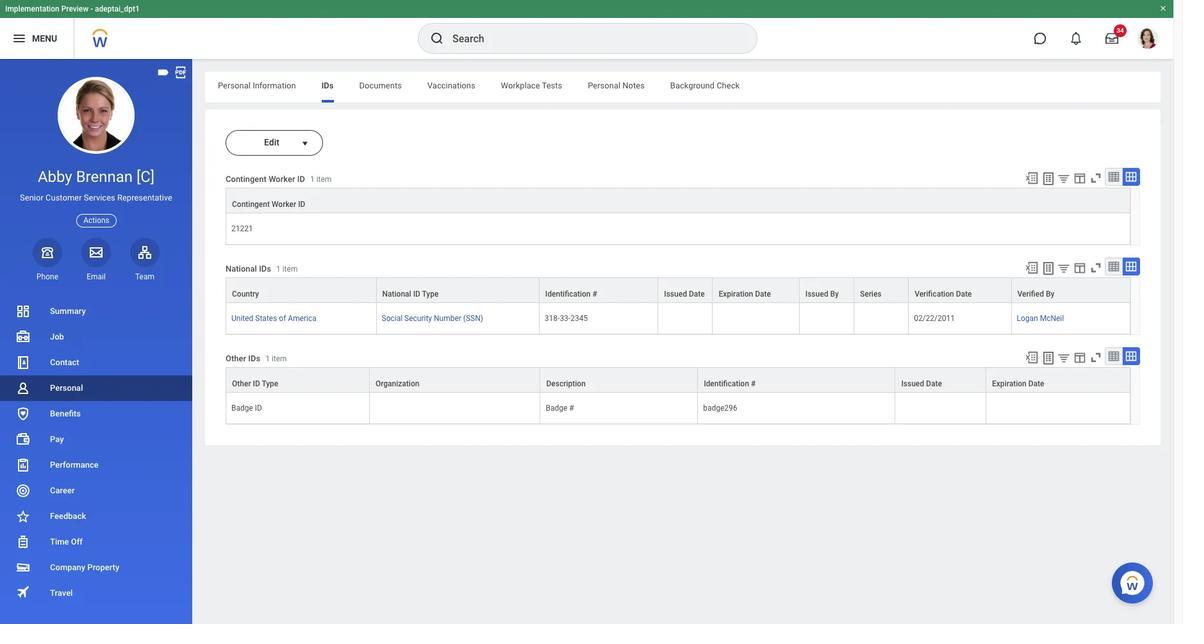 Task type: describe. For each thing, give the bounding box(es) containing it.
property
[[87, 563, 119, 573]]

view printable version (pdf) image
[[174, 65, 188, 80]]

verification date button
[[909, 278, 1012, 303]]

navigation pane region
[[0, 59, 192, 625]]

id inside popup button
[[298, 200, 306, 209]]

contact link
[[0, 350, 192, 376]]

search image
[[430, 31, 445, 46]]

date for the leftmost expiration date popup button
[[756, 290, 771, 299]]

caret down image
[[298, 138, 313, 148]]

row containing badge id
[[226, 393, 1131, 425]]

pay image
[[15, 432, 31, 448]]

select to filter grid data image for other ids
[[1057, 352, 1072, 365]]

benefits image
[[15, 407, 31, 422]]

time
[[50, 537, 69, 547]]

1 vertical spatial identification # button
[[698, 368, 895, 393]]

toolbar for national ids
[[1020, 258, 1141, 278]]

type for national id type
[[422, 290, 439, 299]]

travel
[[50, 589, 73, 598]]

national for id
[[383, 290, 411, 299]]

feedback
[[50, 512, 86, 521]]

worker for contingent worker id 1 item
[[269, 175, 295, 184]]

contingent for contingent worker id 1 item
[[226, 175, 267, 184]]

34 button
[[1099, 24, 1127, 53]]

of
[[279, 314, 286, 323]]

type for other id type
[[262, 380, 279, 389]]

feedback link
[[0, 504, 192, 530]]

[c]
[[137, 168, 155, 186]]

team
[[135, 272, 155, 281]]

export to worksheets image for other ids
[[1041, 351, 1057, 366]]

1 for national ids
[[276, 265, 281, 274]]

job
[[50, 332, 64, 342]]

country
[[232, 290, 259, 299]]

benefits
[[50, 409, 81, 419]]

fullscreen image for other ids
[[1090, 351, 1104, 365]]

actions
[[83, 216, 110, 225]]

country button
[[226, 278, 376, 303]]

other id type button
[[226, 368, 369, 393]]

career link
[[0, 478, 192, 504]]

summary link
[[0, 299, 192, 324]]

tests
[[542, 81, 563, 90]]

table image for id
[[1108, 171, 1121, 183]]

2345
[[571, 314, 588, 323]]

fullscreen image for national ids
[[1090, 261, 1104, 275]]

services
[[84, 193, 115, 203]]

national for ids
[[226, 264, 257, 274]]

performance link
[[0, 453, 192, 478]]

performance
[[50, 460, 99, 470]]

1 for other ids
[[266, 355, 270, 364]]

series button
[[855, 278, 909, 303]]

company
[[50, 563, 85, 573]]

date for 'verification date' popup button
[[957, 290, 972, 299]]

email abby brennan [c] element
[[81, 272, 111, 282]]

information
[[253, 81, 296, 90]]

check
[[717, 81, 740, 90]]

other id type
[[232, 380, 279, 389]]

senior customer services representative
[[20, 193, 172, 203]]

organization
[[376, 380, 420, 389]]

email button
[[81, 238, 111, 282]]

1 vertical spatial #
[[751, 380, 756, 389]]

issued by
[[806, 290, 839, 299]]

team link
[[130, 238, 160, 282]]

1 vertical spatial expiration date button
[[987, 368, 1131, 393]]

menu
[[32, 33, 57, 43]]

item inside contingent worker id 1 item
[[317, 175, 332, 184]]

verified
[[1018, 290, 1045, 299]]

job image
[[15, 330, 31, 345]]

documents
[[359, 81, 402, 90]]

1 horizontal spatial issued date button
[[896, 368, 986, 393]]

notes
[[623, 81, 645, 90]]

318-33-2345
[[545, 314, 588, 323]]

select to filter grid data image for contingent worker id
[[1057, 172, 1072, 185]]

performance image
[[15, 458, 31, 473]]

personal image
[[15, 381, 31, 396]]

series
[[861, 290, 882, 299]]

row containing united states of america
[[226, 303, 1131, 335]]

workplace tests
[[501, 81, 563, 90]]

logan mcneil link
[[1017, 312, 1065, 323]]

toolbar for other ids
[[1020, 348, 1141, 368]]

1 inside contingent worker id 1 item
[[310, 175, 315, 184]]

verified by
[[1018, 290, 1055, 299]]

by for verified by
[[1046, 290, 1055, 299]]

expand table image for id
[[1125, 171, 1138, 183]]

pay
[[50, 435, 64, 444]]

badge for badge id
[[232, 404, 253, 413]]

contingent worker id
[[232, 200, 306, 209]]

menu button
[[0, 18, 74, 59]]

actions button
[[76, 214, 117, 227]]

0 vertical spatial identification # button
[[540, 278, 658, 303]]

by for issued by
[[831, 290, 839, 299]]

badge id
[[232, 404, 262, 413]]

personal for personal notes
[[588, 81, 621, 90]]

travel link
[[0, 581, 192, 607]]

id for national id type
[[413, 290, 421, 299]]

contact
[[50, 358, 79, 367]]

33-
[[560, 314, 571, 323]]

badge #
[[546, 404, 574, 413]]

0 vertical spatial ids
[[322, 81, 334, 90]]

personal link
[[0, 376, 192, 401]]

0 horizontal spatial expiration date button
[[713, 278, 800, 303]]

1 vertical spatial expiration
[[993, 380, 1027, 389]]

security
[[405, 314, 432, 323]]

social security number (ssn)
[[382, 314, 483, 323]]

organization button
[[370, 368, 540, 393]]

row containing country
[[226, 278, 1131, 303]]

export to excel image for id
[[1025, 171, 1040, 185]]

phone button
[[33, 238, 62, 282]]

profile logan mcneil image
[[1138, 28, 1159, 51]]

row containing other id type
[[226, 368, 1131, 393]]

0 horizontal spatial identification
[[546, 290, 591, 299]]

issued inside popup button
[[806, 290, 829, 299]]

senior
[[20, 193, 43, 203]]

318-
[[545, 314, 560, 323]]

united states of america link
[[232, 312, 317, 323]]

contingent worker id 1 item
[[226, 175, 332, 184]]

0 vertical spatial issued date button
[[659, 278, 713, 303]]

other ids 1 item
[[226, 354, 287, 364]]

company property link
[[0, 555, 192, 581]]

brennan
[[76, 168, 133, 186]]

personal inside navigation pane region
[[50, 383, 83, 393]]

personal for personal information
[[218, 81, 251, 90]]

time off
[[50, 537, 83, 547]]

national id type button
[[377, 278, 539, 303]]

other for id
[[232, 380, 251, 389]]

company property image
[[15, 560, 31, 576]]

number
[[434, 314, 462, 323]]

click to view/edit grid preferences image for other ids
[[1073, 351, 1088, 365]]



Task type: locate. For each thing, give the bounding box(es) containing it.
other inside other id type 'popup button'
[[232, 380, 251, 389]]

type inside popup button
[[422, 290, 439, 299]]

export to worksheets image for national ids
[[1041, 261, 1057, 276]]

id down other id type
[[255, 404, 262, 413]]

ids
[[322, 81, 334, 90], [259, 264, 271, 274], [248, 354, 260, 364]]

1 horizontal spatial by
[[1046, 290, 1055, 299]]

expiration
[[719, 290, 754, 299], [993, 380, 1027, 389]]

description button
[[541, 368, 698, 393]]

0 vertical spatial expiration
[[719, 290, 754, 299]]

0 vertical spatial 1
[[310, 175, 315, 184]]

summary
[[50, 307, 86, 316]]

identification # up 318-33-2345
[[546, 290, 598, 299]]

summary image
[[15, 304, 31, 319]]

expiration date
[[719, 290, 771, 299], [993, 380, 1045, 389]]

id for other id type
[[253, 380, 260, 389]]

1 horizontal spatial identification # button
[[698, 368, 895, 393]]

0 horizontal spatial issued date button
[[659, 278, 713, 303]]

contingent up '21221'
[[232, 200, 270, 209]]

1 horizontal spatial badge
[[546, 404, 568, 413]]

table image
[[1108, 171, 1121, 183], [1108, 350, 1121, 363]]

2 horizontal spatial 1
[[310, 175, 315, 184]]

identification
[[546, 290, 591, 299], [704, 380, 750, 389]]

1 vertical spatial other
[[232, 380, 251, 389]]

34
[[1117, 27, 1125, 34]]

id up security
[[413, 290, 421, 299]]

fullscreen image left expand table image
[[1090, 351, 1104, 365]]

Search Workday  search field
[[453, 24, 731, 53]]

implementation
[[5, 4, 59, 13]]

badge for badge #
[[546, 404, 568, 413]]

0 horizontal spatial badge
[[232, 404, 253, 413]]

0 horizontal spatial personal
[[50, 383, 83, 393]]

representative
[[117, 193, 172, 203]]

personal up the benefits
[[50, 383, 83, 393]]

badge id element
[[232, 402, 262, 413]]

national ids 1 item
[[226, 264, 298, 274]]

feedback image
[[15, 509, 31, 525]]

ids up other id type
[[248, 354, 260, 364]]

tab list containing personal information
[[205, 72, 1161, 103]]

1 inside other ids 1 item
[[266, 355, 270, 364]]

united
[[232, 314, 254, 323]]

0 vertical spatial identification
[[546, 290, 591, 299]]

item for other ids
[[272, 355, 287, 364]]

0 horizontal spatial #
[[570, 404, 574, 413]]

table image left expand table image
[[1108, 350, 1121, 363]]

abby brennan [c]
[[38, 168, 155, 186]]

1 vertical spatial worker
[[272, 200, 296, 209]]

0 vertical spatial national
[[226, 264, 257, 274]]

issued date
[[665, 290, 705, 299], [902, 380, 943, 389]]

1 vertical spatial toolbar
[[1020, 258, 1141, 278]]

0 vertical spatial other
[[226, 354, 246, 364]]

0 horizontal spatial by
[[831, 290, 839, 299]]

issued date button
[[659, 278, 713, 303], [896, 368, 986, 393]]

fullscreen image
[[1090, 261, 1104, 275], [1090, 351, 1104, 365]]

america
[[288, 314, 317, 323]]

identification # up badge296
[[704, 380, 756, 389]]

2 horizontal spatial issued
[[902, 380, 925, 389]]

close environment banner image
[[1160, 4, 1168, 12]]

contingent for contingent worker id
[[232, 200, 270, 209]]

type up social security number (ssn) link
[[422, 290, 439, 299]]

click to view/edit grid preferences image
[[1073, 171, 1088, 185]]

adeptai_dpt1
[[95, 4, 140, 13]]

1 vertical spatial export to worksheets image
[[1041, 351, 1057, 366]]

pay link
[[0, 427, 192, 453]]

0 vertical spatial issued date
[[665, 290, 705, 299]]

personal notes
[[588, 81, 645, 90]]

date
[[689, 290, 705, 299], [756, 290, 771, 299], [957, 290, 972, 299], [927, 380, 943, 389], [1029, 380, 1045, 389]]

item
[[317, 175, 332, 184], [283, 265, 298, 274], [272, 355, 287, 364]]

export to worksheets image
[[1041, 261, 1057, 276], [1041, 351, 1057, 366]]

type inside 'popup button'
[[262, 380, 279, 389]]

badge296
[[704, 404, 738, 413]]

1 up other id type
[[266, 355, 270, 364]]

select to filter grid data image right export to worksheets icon
[[1057, 172, 1072, 185]]

logan mcneil
[[1017, 314, 1065, 323]]

badge down other id type
[[232, 404, 253, 413]]

1 horizontal spatial expiration date button
[[987, 368, 1131, 393]]

0 vertical spatial click to view/edit grid preferences image
[[1073, 261, 1088, 275]]

0 vertical spatial expiration date
[[719, 290, 771, 299]]

3 row from the top
[[226, 368, 1131, 393]]

logan
[[1017, 314, 1039, 323]]

date for the bottom expiration date popup button
[[1029, 380, 1045, 389]]

by inside "verified by" popup button
[[1046, 290, 1055, 299]]

by inside issued by popup button
[[831, 290, 839, 299]]

2 badge from the left
[[546, 404, 568, 413]]

export to excel image up verified
[[1025, 261, 1039, 275]]

identification # button
[[540, 278, 658, 303], [698, 368, 895, 393]]

2 vertical spatial 1
[[266, 355, 270, 364]]

1 horizontal spatial #
[[593, 290, 598, 299]]

edit button
[[226, 130, 298, 156]]

row
[[226, 278, 1131, 303], [226, 303, 1131, 335], [226, 368, 1131, 393], [226, 393, 1131, 425]]

1 vertical spatial fullscreen image
[[1090, 351, 1104, 365]]

1 down caret down image
[[310, 175, 315, 184]]

0 vertical spatial item
[[317, 175, 332, 184]]

0 vertical spatial toolbar
[[1020, 168, 1141, 188]]

id up 'badge id' element
[[253, 380, 260, 389]]

team abby brennan [c] element
[[130, 272, 160, 282]]

1 vertical spatial identification #
[[704, 380, 756, 389]]

export to excel image
[[1025, 351, 1040, 365]]

personal
[[218, 81, 251, 90], [588, 81, 621, 90], [50, 383, 83, 393]]

fullscreen image
[[1090, 171, 1104, 185]]

id down caret down image
[[297, 175, 305, 184]]

export to worksheets image right export to excel image
[[1041, 351, 1057, 366]]

click to view/edit grid preferences image for national ids
[[1073, 261, 1088, 275]]

by right verified
[[1046, 290, 1055, 299]]

0 vertical spatial expand table image
[[1125, 171, 1138, 183]]

02/22/2011
[[915, 314, 955, 323]]

21221
[[232, 224, 253, 233]]

0 horizontal spatial issued date
[[665, 290, 705, 299]]

2 horizontal spatial personal
[[588, 81, 621, 90]]

list containing summary
[[0, 299, 192, 607]]

united states of america
[[232, 314, 317, 323]]

background
[[671, 81, 715, 90]]

worker down contingent worker id 1 item
[[272, 200, 296, 209]]

0 vertical spatial identification #
[[546, 290, 598, 299]]

export to worksheets image
[[1041, 171, 1057, 187]]

expand table image for 1
[[1125, 260, 1138, 273]]

national up social
[[383, 290, 411, 299]]

mcneil
[[1041, 314, 1065, 323]]

2 by from the left
[[1046, 290, 1055, 299]]

0 horizontal spatial identification # button
[[540, 278, 658, 303]]

time off image
[[15, 535, 31, 550]]

0 vertical spatial contingent
[[226, 175, 267, 184]]

personal information
[[218, 81, 296, 90]]

worker up contingent worker id
[[269, 175, 295, 184]]

1 horizontal spatial identification #
[[704, 380, 756, 389]]

1 horizontal spatial expiration date
[[993, 380, 1045, 389]]

select to filter grid data image for national ids
[[1057, 262, 1072, 275]]

tab list
[[205, 72, 1161, 103]]

contingent up contingent worker id
[[226, 175, 267, 184]]

verified by button
[[1012, 278, 1131, 303]]

contingent
[[226, 175, 267, 184], [232, 200, 270, 209]]

states
[[255, 314, 277, 323]]

0 vertical spatial export to excel image
[[1025, 171, 1040, 185]]

badge
[[232, 404, 253, 413], [546, 404, 568, 413]]

verification date
[[915, 290, 972, 299]]

inbox large image
[[1106, 32, 1119, 45]]

id inside popup button
[[413, 290, 421, 299]]

menu banner
[[0, 0, 1174, 59]]

0 vertical spatial table image
[[1108, 171, 1121, 183]]

benefits link
[[0, 401, 192, 427]]

select to filter grid data image
[[1057, 172, 1072, 185], [1057, 262, 1072, 275], [1057, 352, 1072, 365]]

id inside 'popup button'
[[253, 380, 260, 389]]

national
[[226, 264, 257, 274], [383, 290, 411, 299]]

export to excel image for 1
[[1025, 261, 1039, 275]]

national inside popup button
[[383, 290, 411, 299]]

0 vertical spatial type
[[422, 290, 439, 299]]

1 vertical spatial contingent
[[232, 200, 270, 209]]

expand table image right fullscreen icon
[[1125, 171, 1138, 183]]

2 vertical spatial select to filter grid data image
[[1057, 352, 1072, 365]]

justify image
[[12, 31, 27, 46]]

1 vertical spatial export to excel image
[[1025, 261, 1039, 275]]

0 horizontal spatial national
[[226, 264, 257, 274]]

2 vertical spatial ids
[[248, 354, 260, 364]]

item inside other ids 1 item
[[272, 355, 287, 364]]

tag image
[[156, 65, 171, 80]]

(ssn)
[[464, 314, 483, 323]]

identification up 318-33-2345
[[546, 290, 591, 299]]

career
[[50, 486, 75, 496]]

2 row from the top
[[226, 303, 1131, 335]]

other up 'badge id' element
[[232, 380, 251, 389]]

select to filter grid data image right export to excel image
[[1057, 352, 1072, 365]]

list
[[0, 299, 192, 607]]

click to view/edit grid preferences image up "verified by" popup button
[[1073, 261, 1088, 275]]

id
[[297, 175, 305, 184], [298, 200, 306, 209], [413, 290, 421, 299], [253, 380, 260, 389], [255, 404, 262, 413]]

social security number (ssn) link
[[382, 312, 483, 323]]

contact image
[[15, 355, 31, 371]]

1 badge from the left
[[232, 404, 253, 413]]

1 vertical spatial click to view/edit grid preferences image
[[1073, 351, 1088, 365]]

worker for contingent worker id
[[272, 200, 296, 209]]

1 horizontal spatial 1
[[276, 265, 281, 274]]

2 vertical spatial toolbar
[[1020, 348, 1141, 368]]

vaccinations
[[428, 81, 476, 90]]

1 inside the national ids 1 item
[[276, 265, 281, 274]]

0 horizontal spatial expiration date
[[719, 290, 771, 299]]

other
[[226, 354, 246, 364], [232, 380, 251, 389]]

cell
[[659, 303, 713, 335], [713, 303, 800, 335], [800, 303, 855, 335], [855, 303, 909, 335], [370, 393, 541, 425], [896, 393, 987, 425], [987, 393, 1131, 425]]

1 vertical spatial issued date
[[902, 380, 943, 389]]

0 vertical spatial export to worksheets image
[[1041, 261, 1057, 276]]

by left series
[[831, 290, 839, 299]]

click to view/edit grid preferences image right export to excel image
[[1073, 351, 1088, 365]]

1 table image from the top
[[1108, 171, 1121, 183]]

other for ids
[[226, 354, 246, 364]]

ids up country
[[259, 264, 271, 274]]

national up country
[[226, 264, 257, 274]]

badge down description
[[546, 404, 568, 413]]

type down other ids 1 item
[[262, 380, 279, 389]]

0 horizontal spatial identification #
[[546, 290, 598, 299]]

2 vertical spatial #
[[570, 404, 574, 413]]

0 horizontal spatial expiration
[[719, 290, 754, 299]]

description
[[547, 380, 586, 389]]

social
[[382, 314, 403, 323]]

1 vertical spatial type
[[262, 380, 279, 389]]

implementation preview -   adeptai_dpt1
[[5, 4, 140, 13]]

0 vertical spatial #
[[593, 290, 598, 299]]

notifications large image
[[1070, 32, 1083, 45]]

1 vertical spatial expand table image
[[1125, 260, 1138, 273]]

background check
[[671, 81, 740, 90]]

expand table image right table image
[[1125, 260, 1138, 273]]

table image
[[1108, 260, 1121, 273]]

1 vertical spatial 1
[[276, 265, 281, 274]]

toolbar for contingent worker id
[[1020, 168, 1141, 188]]

export to excel image
[[1025, 171, 1040, 185], [1025, 261, 1039, 275]]

2 vertical spatial item
[[272, 355, 287, 364]]

ids for other ids
[[248, 354, 260, 364]]

id down contingent worker id 1 item
[[298, 200, 306, 209]]

0 vertical spatial fullscreen image
[[1090, 261, 1104, 275]]

export to excel image left export to worksheets icon
[[1025, 171, 1040, 185]]

phone abby brennan [c] element
[[33, 272, 62, 282]]

abby
[[38, 168, 72, 186]]

item for national ids
[[283, 265, 298, 274]]

email
[[87, 272, 106, 281]]

national id type
[[383, 290, 439, 299]]

fullscreen image left table image
[[1090, 261, 1104, 275]]

job link
[[0, 324, 192, 350]]

identification up badge296
[[704, 380, 750, 389]]

1 vertical spatial expiration date
[[993, 380, 1045, 389]]

1 by from the left
[[831, 290, 839, 299]]

table image for 1
[[1108, 350, 1121, 363]]

other up other id type
[[226, 354, 246, 364]]

expand table image
[[1125, 171, 1138, 183], [1125, 260, 1138, 273]]

1 horizontal spatial national
[[383, 290, 411, 299]]

1 horizontal spatial issued
[[806, 290, 829, 299]]

0 vertical spatial worker
[[269, 175, 295, 184]]

select to filter grid data image up "verified by" popup button
[[1057, 262, 1072, 275]]

contingent worker id button
[[226, 189, 1131, 213]]

id for badge id
[[255, 404, 262, 413]]

ids for national ids
[[259, 264, 271, 274]]

1 vertical spatial item
[[283, 265, 298, 274]]

worker inside popup button
[[272, 200, 296, 209]]

click to view/edit grid preferences image
[[1073, 261, 1088, 275], [1073, 351, 1088, 365]]

mail image
[[88, 245, 104, 260]]

phone image
[[38, 245, 56, 260]]

table image right fullscreen icon
[[1108, 171, 1121, 183]]

customer
[[46, 193, 82, 203]]

time off link
[[0, 530, 192, 555]]

1 up country popup button
[[276, 265, 281, 274]]

company property
[[50, 563, 119, 573]]

contingent inside popup button
[[232, 200, 270, 209]]

off
[[71, 537, 83, 547]]

contingent worker id row
[[226, 188, 1131, 214]]

-
[[91, 4, 93, 13]]

career image
[[15, 484, 31, 499]]

1 vertical spatial select to filter grid data image
[[1057, 262, 1072, 275]]

2 table image from the top
[[1108, 350, 1121, 363]]

1 horizontal spatial type
[[422, 290, 439, 299]]

expiration date button
[[713, 278, 800, 303], [987, 368, 1131, 393]]

toolbar
[[1020, 168, 1141, 188], [1020, 258, 1141, 278], [1020, 348, 1141, 368]]

personal left information
[[218, 81, 251, 90]]

1 row from the top
[[226, 278, 1131, 303]]

expand table image
[[1125, 350, 1138, 363]]

1 horizontal spatial identification
[[704, 380, 750, 389]]

0 vertical spatial expiration date button
[[713, 278, 800, 303]]

export to worksheets image up verified by
[[1041, 261, 1057, 276]]

identification #
[[546, 290, 598, 299], [704, 380, 756, 389]]

0 horizontal spatial 1
[[266, 355, 270, 364]]

ids left documents
[[322, 81, 334, 90]]

view team image
[[137, 245, 153, 260]]

1 vertical spatial national
[[383, 290, 411, 299]]

0 horizontal spatial issued
[[665, 290, 687, 299]]

0 horizontal spatial type
[[262, 380, 279, 389]]

1 horizontal spatial issued date
[[902, 380, 943, 389]]

1 vertical spatial table image
[[1108, 350, 1121, 363]]

2 horizontal spatial #
[[751, 380, 756, 389]]

item inside the national ids 1 item
[[283, 265, 298, 274]]

1 vertical spatial identification
[[704, 380, 750, 389]]

4 row from the top
[[226, 393, 1131, 425]]

personal left 'notes' at the top right
[[588, 81, 621, 90]]

1 horizontal spatial personal
[[218, 81, 251, 90]]

1 vertical spatial ids
[[259, 264, 271, 274]]

1 vertical spatial issued date button
[[896, 368, 986, 393]]

1 horizontal spatial expiration
[[993, 380, 1027, 389]]

0 vertical spatial select to filter grid data image
[[1057, 172, 1072, 185]]

travel image
[[15, 585, 31, 601]]

workplace
[[501, 81, 540, 90]]

preview
[[61, 4, 89, 13]]



Task type: vqa. For each thing, say whether or not it's contained in the screenshot.
McNeil on the right
yes



